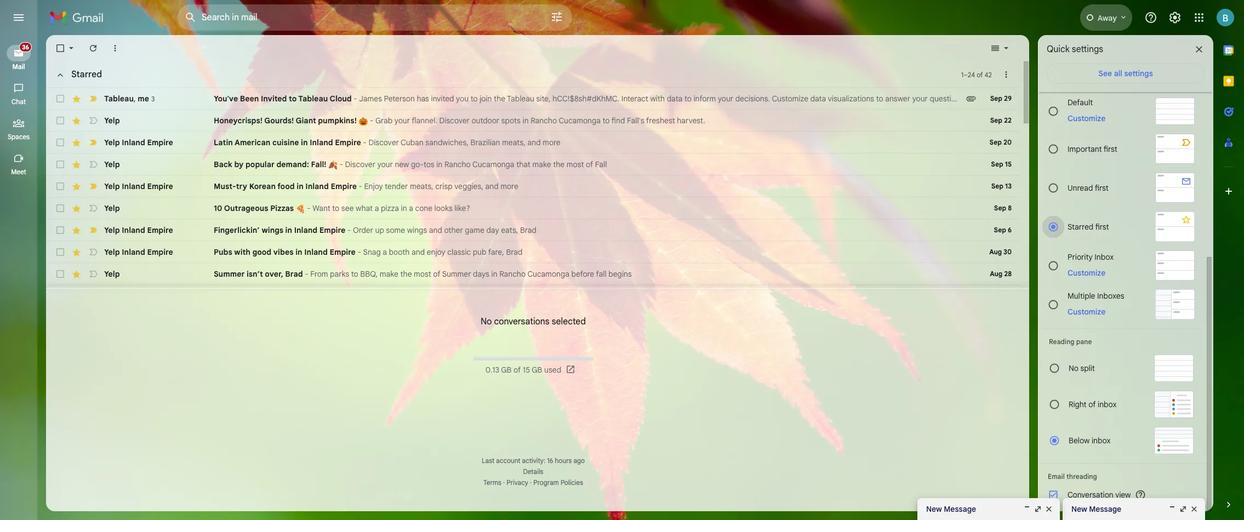 Task type: describe. For each thing, give the bounding box(es) containing it.
0 horizontal spatial more
[[500, 181, 518, 191]]

16
[[547, 457, 553, 465]]

fall's
[[627, 116, 644, 126]]

no for no split
[[1069, 363, 1079, 373]]

see all settings button
[[1047, 64, 1205, 83]]

starred first
[[1068, 222, 1109, 232]]

invited
[[431, 94, 454, 104]]

2 row from the top
[[46, 110, 1020, 132]]

spaces
[[8, 133, 30, 141]]

sep for sep 20
[[990, 138, 1002, 146]]

15 inside "starred" tab panel
[[1005, 160, 1012, 168]]

try
[[236, 181, 247, 191]]

close image for 1st minimize icon from right
[[1190, 505, 1199, 514]]

0 vertical spatial cucamonga
[[559, 116, 601, 126]]

quick
[[1047, 44, 1070, 55]]

more image
[[110, 43, 121, 54]]

in right tos
[[436, 159, 442, 169]]

bbq,
[[360, 269, 378, 279]]

fare,
[[488, 247, 504, 257]]

interact
[[621, 94, 648, 104]]

in up vibes
[[285, 225, 292, 235]]

terms
[[483, 478, 501, 487]]

customize button for default
[[1061, 112, 1112, 125]]

new for first minimize icon from left
[[926, 504, 942, 514]]

1 minimize image from the left
[[1023, 505, 1031, 514]]

fall
[[596, 269, 607, 279]]

honeycrisps!
[[214, 116, 263, 126]]

4 yelp from the top
[[104, 181, 120, 191]]

–
[[964, 70, 968, 79]]

peterson
[[384, 94, 415, 104]]

gourds!
[[264, 116, 294, 126]]

harvest.͏
[[677, 116, 705, 126]]

summer isn't over, brad - from parks to bbq, make the most of summer days in rancho cucamonga before fall begins͏ ͏ ͏ ͏ ͏ ͏͏ ͏ ͏ ͏ ͏ ͏͏ ͏ ͏ ͏ ͏ ͏͏ ͏ ͏ ͏ ͏ ͏͏ ͏ ͏ ͏ ͏ ͏͏ ͏ ͏ ͏ ͏ ͏͏ ͏ ͏ ͏ ͏ ͏͏ ͏ ͏ ͏ ͏ ͏͏ ͏ ͏ ͏ ͏ ͏͏ ͏ ͏ ͏ ͏ ͏͏ ͏ ͏
[[214, 269, 734, 279]]

1 horizontal spatial the
[[494, 94, 505, 104]]

of left fall͏
[[586, 159, 593, 169]]

inboxes
[[1097, 291, 1124, 301]]

terms link
[[483, 478, 501, 487]]

vibes
[[273, 247, 294, 257]]

🎃 image
[[359, 117, 368, 126]]

sep for sep 15
[[991, 160, 1003, 168]]

order
[[353, 225, 373, 235]]

customize for priority inbox
[[1068, 268, 1106, 278]]

isn't
[[247, 269, 263, 279]]

grab
[[375, 116, 392, 126]]

and left enjoy
[[412, 247, 425, 257]]

right
[[1069, 400, 1087, 409]]

enjoy
[[364, 181, 383, 191]]

0 vertical spatial with
[[650, 94, 665, 104]]

you've
[[214, 94, 238, 104]]

important first
[[1068, 144, 1117, 154]]

2 minimize image from the left
[[1168, 505, 1177, 514]]

aug for snag a booth and enjoy classic pub fare, brad ͏ ͏ ͏ ͏ ͏ ͏ ͏ ͏ ͏ ͏ ͏ ͏ ͏ ͏ ͏ ͏ ͏ ͏ ͏ ͏ ͏ ͏ ͏ ͏ ͏ ͏ ͏ ͏ ͏ ͏ ͏ ͏ ͏ ͏ ͏ ͏ ͏ ͏ ͏ ͏ ͏ ͏ ͏ ͏ ͏ ͏ ͏ ͏ ͏ ͏ ͏ ͏ ͏ ͏ ͏ ͏ ͏ ͏ ͏ ͏ ͏ ͏ ͏ ͏ ͏ ͏ ͏ ͏ ͏ ͏ ͏ ͏ ͏ ͏ ͏ ͏ ͏ ͏
[[989, 248, 1002, 256]]

fingerlickin'
[[214, 225, 260, 235]]

0 horizontal spatial 15
[[523, 365, 530, 375]]

refresh image
[[88, 43, 99, 54]]

game
[[465, 225, 484, 235]]

13
[[1005, 182, 1012, 190]]

0 vertical spatial brad
[[520, 225, 537, 235]]

discoveries
[[990, 94, 1029, 104]]

in right days
[[491, 269, 497, 279]]

0 vertical spatial discover
[[439, 116, 470, 126]]

yelp inland empire for latin american cuisine in inland empire
[[104, 138, 173, 147]]

view
[[1115, 490, 1131, 500]]

privacy
[[507, 478, 528, 487]]

Search in mail search field
[[178, 4, 572, 31]]

yelp inland empire for must-try korean food in inland empire
[[104, 181, 173, 191]]

back by popular demand: fall!
[[214, 159, 328, 169]]

0 horizontal spatial most
[[414, 269, 431, 279]]

5 row from the top
[[46, 175, 1020, 197]]

see
[[1098, 69, 1112, 78]]

2 vertical spatial discover
[[345, 159, 375, 169]]

customize button for multiple inboxes
[[1061, 305, 1112, 318]]

3
[[151, 95, 155, 103]]

multiple inboxes
[[1068, 291, 1124, 301]]

cone
[[415, 203, 432, 213]]

to left bbq, at the bottom left
[[351, 269, 358, 279]]

by
[[234, 159, 244, 169]]

2 gb from the left
[[532, 365, 542, 375]]

and right veggies,
[[485, 181, 499, 191]]

in right food
[[297, 181, 303, 191]]

decisions.
[[735, 94, 770, 104]]

in right the pizza
[[401, 203, 407, 213]]

no for no conversations selected
[[481, 316, 492, 327]]

to right invited
[[289, 94, 297, 104]]

2 horizontal spatial the
[[553, 159, 565, 169]]

1 vertical spatial discover
[[369, 138, 399, 147]]

quick settings element
[[1047, 44, 1103, 64]]

0 horizontal spatial make
[[380, 269, 398, 279]]

your right the inform
[[718, 94, 733, 104]]

looks
[[434, 203, 453, 213]]

conversation view
[[1068, 490, 1131, 500]]

gmail image
[[49, 7, 109, 28]]

,
[[134, 93, 136, 103]]

no split
[[1069, 363, 1095, 373]]

fall͏
[[595, 159, 607, 169]]

activity:
[[522, 457, 545, 465]]

30
[[1004, 248, 1012, 256]]

popular
[[245, 159, 275, 169]]

sandwiches,
[[425, 138, 469, 147]]

0 vertical spatial more
[[543, 138, 561, 147]]

10 outrageous pizzas
[[214, 203, 296, 213]]

yelp inland empire for fingerlickin' wings in inland empire
[[104, 225, 173, 235]]

crisp
[[435, 181, 453, 191]]

9 row from the top
[[46, 263, 1020, 285]]

conversation
[[1068, 490, 1113, 500]]

2 horizontal spatial tableau
[[507, 94, 534, 104]]

program
[[533, 478, 559, 487]]

all
[[1114, 69, 1122, 78]]

sep 13
[[991, 182, 1012, 190]]

me
[[138, 93, 149, 103]]

last
[[482, 457, 495, 465]]

🍕 image
[[296, 204, 305, 214]]

3 yelp from the top
[[104, 159, 120, 169]]

cuban
[[401, 138, 424, 147]]

and left other
[[429, 225, 442, 235]]

questions.
[[930, 94, 966, 104]]

of right 24
[[977, 70, 983, 79]]

pane
[[1076, 338, 1092, 346]]

- grab your flannel. discover outdoor spots in rancho cucamonga to find fall's freshest harvest.͏ ͏ ͏ ͏ ͏ ͏͏ ͏ ͏ ͏ ͏ ͏͏ ͏ ͏ ͏ ͏ ͏͏ ͏ ͏ ͏ ͏ ͏͏ ͏ ͏ ͏ ͏ ͏͏ ͏ ͏ ͏ ͏ ͏͏ ͏ ͏ ͏ ͏ ͏͏ ͏ ͏ ͏ ͏ ͏͏ ͏ ͏ ͏ ͏ ͏͏ ͏
[[368, 116, 796, 126]]

sep 6
[[994, 226, 1012, 234]]

- left from on the left of the page
[[305, 269, 308, 279]]

policies
[[561, 478, 583, 487]]

1 vertical spatial inbox
[[1092, 436, 1111, 446]]

selected
[[552, 316, 586, 327]]

used
[[544, 365, 561, 375]]

spots
[[501, 116, 521, 126]]

hcc!$8sh#dkhmc.
[[553, 94, 619, 104]]

- right 🎃 image
[[370, 116, 373, 126]]

of down enjoy
[[433, 269, 440, 279]]

site,
[[536, 94, 551, 104]]

reading
[[1049, 338, 1075, 346]]

1 summer from the left
[[214, 269, 245, 279]]

must-try korean food in inland empire - enjoy tender meats, crisp veggies, and more ͏ ͏ ͏ ͏ ͏ ͏ ͏ ͏ ͏ ͏ ͏ ͏ ͏ ͏ ͏ ͏ ͏ ͏ ͏ ͏ ͏ ͏ ͏ ͏ ͏ ͏ ͏ ͏ ͏ ͏ ͏ ͏ ͏ ͏ ͏ ͏ ͏ ͏ ͏ ͏ ͏ ͏ ͏ ͏ ͏ ͏ ͏ ͏ ͏ ͏ ͏ ͏ ͏ ͏ ͏ ͏ ͏ ͏ ͏ ͏ ͏ ͏ ͏ ͏ ͏ ͏ ͏ ͏ ͏ ͏ ͏ ͏ ͏ ͏ ͏ ͏ ͏ ͏ ͏
[[214, 181, 674, 191]]

has attachment image
[[966, 93, 977, 104]]

1 yelp from the top
[[104, 116, 120, 126]]

before
[[571, 269, 594, 279]]

no conversations selected
[[481, 316, 586, 327]]

sep for sep 8
[[994, 204, 1006, 212]]

0 horizontal spatial tableau
[[104, 93, 134, 103]]

mail
[[12, 62, 25, 71]]

- down 🎃 image
[[363, 138, 367, 147]]

cloud
[[330, 94, 352, 104]]

pizza
[[381, 203, 399, 213]]

and up - discover your new go-tos in rancho cucamonga that make the most of fall͏ ͏ ͏ ͏ ͏ ͏͏ ͏ ͏ ͏ ͏ ͏͏ ͏ ͏ ͏ ͏ ͏͏ ͏ ͏ ͏ ͏ ͏͏ ͏ ͏ ͏ ͏ ͏͏ ͏ ͏ ͏ ͏ ͏͏ ͏ ͏ ͏ ͏ ͏͏ ͏ ͏ ͏ ͏ ͏͏ ͏ ͏ ͏ ͏ ͏͏ ͏ ͏ ͏ ͏ ͏͏ ͏ ͏ ͏ ͏ ͏͏ ͏ ͏ ͏ ͏
[[528, 138, 541, 147]]

1 horizontal spatial a
[[383, 247, 387, 257]]

6 row from the top
[[46, 197, 1020, 219]]

sep 20
[[990, 138, 1012, 146]]

in right 'cuisine' at the top of the page
[[301, 138, 308, 147]]

threading
[[1067, 472, 1097, 481]]

29
[[1004, 94, 1012, 102]]

giant
[[296, 116, 316, 126]]

to left join
[[471, 94, 478, 104]]

priority
[[1068, 252, 1093, 262]]

1 wings from the left
[[262, 225, 283, 235]]

Search in mail text field
[[202, 12, 520, 23]]

settings inside 'element'
[[1072, 44, 1103, 55]]

sep for sep 6
[[994, 226, 1006, 234]]

2 horizontal spatial rancho
[[531, 116, 557, 126]]

7 yelp from the top
[[104, 247, 120, 257]]

2 vertical spatial cucamonga
[[527, 269, 569, 279]]

good
[[252, 247, 271, 257]]

36
[[22, 43, 29, 51]]

advanced search options image
[[546, 6, 568, 28]]



Task type: locate. For each thing, give the bounding box(es) containing it.
new
[[395, 159, 409, 169]]

2 vertical spatial customize button
[[1061, 305, 1112, 318]]

0 vertical spatial the
[[494, 94, 505, 104]]

aug left 28
[[990, 270, 1002, 278]]

the right the that
[[553, 159, 565, 169]]

0 vertical spatial starred
[[71, 69, 102, 80]]

1 gb from the left
[[501, 365, 512, 375]]

0 horizontal spatial ·
[[503, 478, 505, 487]]

1 close image from the left
[[1045, 505, 1053, 514]]

1 horizontal spatial no
[[1069, 363, 1079, 373]]

multiple
[[1068, 291, 1095, 301]]

from
[[310, 269, 328, 279]]

2 new message from the left
[[1071, 504, 1121, 514]]

- left enjoy
[[359, 181, 362, 191]]

data left visualizations
[[810, 94, 826, 104]]

tableau left me
[[104, 93, 134, 103]]

sep for sep 22
[[990, 116, 1002, 124]]

tab list
[[1213, 35, 1244, 481]]

invited
[[261, 94, 287, 104]]

james
[[359, 94, 382, 104]]

tableau up the "giant"
[[298, 94, 328, 104]]

unread first
[[1068, 183, 1109, 193]]

pumpkins!
[[318, 116, 357, 126]]

inbox right below at the bottom right
[[1092, 436, 1111, 446]]

answer
[[885, 94, 910, 104]]

2 pop out image from the left
[[1179, 505, 1188, 514]]

aug 30
[[989, 248, 1012, 256]]

1 vertical spatial brad
[[506, 247, 523, 257]]

cucamonga left before
[[527, 269, 569, 279]]

pubs with good vibes in inland empire - snag a booth and enjoy classic pub fare, brad ͏ ͏ ͏ ͏ ͏ ͏ ͏ ͏ ͏ ͏ ͏ ͏ ͏ ͏ ͏ ͏ ͏ ͏ ͏ ͏ ͏ ͏ ͏ ͏ ͏ ͏ ͏ ͏ ͏ ͏ ͏ ͏ ͏ ͏ ͏ ͏ ͏ ͏ ͏ ͏ ͏ ͏ ͏ ͏ ͏ ͏ ͏ ͏ ͏ ͏ ͏ ͏ ͏ ͏ ͏ ͏ ͏ ͏ ͏ ͏ ͏ ͏ ͏ ͏ ͏ ͏ ͏ ͏ ͏ ͏ ͏ ͏ ͏ ͏ ͏ ͏ ͏ ͏
[[214, 247, 676, 257]]

1 vertical spatial first
[[1095, 183, 1109, 193]]

1 message from the left
[[944, 504, 976, 514]]

starred inside starred button
[[71, 69, 102, 80]]

5 yelp from the top
[[104, 203, 120, 213]]

2 vertical spatial first
[[1095, 222, 1109, 232]]

back
[[214, 159, 232, 169]]

1 horizontal spatial most
[[567, 159, 584, 169]]

1 vertical spatial meats,
[[410, 181, 433, 191]]

inform
[[694, 94, 716, 104]]

4 yelp inland empire from the top
[[104, 247, 173, 257]]

that
[[516, 159, 530, 169]]

0 horizontal spatial minimize image
[[1023, 505, 1031, 514]]

1 vertical spatial settings
[[1124, 69, 1153, 78]]

1 horizontal spatial make
[[532, 159, 551, 169]]

discover down "grab"
[[369, 138, 399, 147]]

row up no conversations selected
[[46, 285, 1020, 307]]

with right 'pubs'
[[234, 247, 250, 257]]

1 data from the left
[[667, 94, 683, 104]]

1 horizontal spatial close image
[[1190, 505, 1199, 514]]

support image
[[1144, 11, 1158, 24]]

sep left 8
[[994, 204, 1006, 212]]

1 horizontal spatial settings
[[1124, 69, 1153, 78]]

- right 🍕 image in the top left of the page
[[307, 203, 311, 213]]

- right cloud
[[354, 94, 357, 104]]

· right terms link in the bottom of the page
[[503, 478, 505, 487]]

new message for 1st minimize icon from right
[[1071, 504, 1121, 514]]

1 horizontal spatial data
[[810, 94, 826, 104]]

0 horizontal spatial with
[[234, 247, 250, 257]]

sep left 29
[[990, 94, 1002, 102]]

1 horizontal spatial more
[[543, 138, 561, 147]]

mail heading
[[0, 62, 37, 71]]

7 row from the top
[[46, 219, 1020, 241]]

message for 1st minimize icon from right
[[1089, 504, 1121, 514]]

10 row from the top
[[46, 285, 1020, 307]]

main content
[[46, 35, 1052, 520]]

- left the order
[[347, 225, 351, 235]]

in right spots
[[523, 116, 529, 126]]

brad right the fare,
[[506, 247, 523, 257]]

customize right "decisions."
[[772, 94, 808, 104]]

aug for from parks to bbq, make the most of summer days in rancho cucamonga before fall begins͏ ͏ ͏ ͏ ͏ ͏͏ ͏ ͏ ͏ ͏ ͏͏ ͏ ͏ ͏ ͏ ͏͏ ͏ ͏ ͏ ͏ ͏͏ ͏ ͏ ͏ ͏ ͏͏ ͏ ͏ ͏ ͏ ͏͏ ͏ ͏ ͏ ͏ ͏͏ ͏ ͏ ͏ ͏ ͏͏ ͏ ͏ ͏ ͏ ͏͏ ͏ ͏ ͏ ͏ ͏͏ ͏ ͏
[[990, 270, 1002, 278]]

first up inbox
[[1095, 222, 1109, 232]]

most left fall͏
[[567, 159, 584, 169]]

no
[[481, 316, 492, 327], [1069, 363, 1079, 373]]

navigation containing mail
[[0, 35, 38, 520]]

tos
[[424, 159, 434, 169]]

starred up priority
[[1068, 222, 1094, 232]]

message for first minimize icon from left
[[944, 504, 976, 514]]

to left the inform
[[684, 94, 692, 104]]

new message for first minimize icon from left
[[926, 504, 976, 514]]

meats,
[[502, 138, 526, 147], [410, 181, 433, 191]]

customize for default
[[1068, 113, 1106, 123]]

customize
[[772, 94, 808, 104], [1068, 113, 1106, 123], [1068, 268, 1106, 278], [1068, 307, 1106, 317]]

of right 0.13
[[514, 365, 521, 375]]

1 row from the top
[[46, 88, 1052, 110]]

to left put
[[1031, 94, 1038, 104]]

pop out image for 'close' icon for 1st minimize icon from right
[[1179, 505, 1188, 514]]

in right vibes
[[296, 247, 302, 257]]

1 – 24 of 42
[[961, 70, 992, 79]]

you
[[456, 94, 469, 104]]

follow link to manage storage image
[[566, 365, 577, 376]]

8 row from the top
[[46, 241, 1020, 263]]

2 vertical spatial rancho
[[499, 269, 526, 279]]

sep down sep 20 on the top of the page
[[991, 160, 1003, 168]]

chat heading
[[0, 98, 37, 106]]

0 vertical spatial settings
[[1072, 44, 1103, 55]]

0 horizontal spatial starred
[[71, 69, 102, 80]]

1 horizontal spatial ·
[[530, 478, 532, 487]]

15 up the 13
[[1005, 160, 1012, 168]]

latin american cuisine in inland empire - discover cuban sandwiches, brazilian meats, and more ͏ ͏ ͏ ͏ ͏ ͏ ͏ ͏ ͏ ͏ ͏ ͏ ͏ ͏ ͏ ͏ ͏ ͏ ͏ ͏ ͏ ͏ ͏ ͏ ͏ ͏ ͏ ͏ ͏ ͏ ͏ ͏ ͏ ͏ ͏ ͏ ͏ ͏ ͏ ͏ ͏ ͏ ͏ ͏ ͏ ͏ ͏ ͏ ͏ ͏ ͏ ͏ ͏ ͏ ͏ ͏ ͏ ͏ ͏ ͏ ͏ ͏ ͏ ͏ ͏ ͏ ͏ ͏ ͏ ͏ ͏ ͏ ͏ ͏
[[214, 138, 706, 147]]

the
[[494, 94, 505, 104], [553, 159, 565, 169], [400, 269, 412, 279]]

1 pop out image from the left
[[1034, 505, 1042, 514]]

to left answer
[[876, 94, 883, 104]]

enjoy
[[427, 247, 445, 257]]

1
[[961, 70, 964, 79]]

2 summer from the left
[[442, 269, 471, 279]]

you've been invited to tableau cloud - james peterson has invited you to join the tableau site, hcc!$8sh#dkhmc. interact with data to inform your decisions. customize data visualizations to answer your questions. share discoveries to put
[[214, 94, 1052, 104]]

1 horizontal spatial wings
[[407, 225, 427, 235]]

spaces heading
[[0, 133, 37, 141]]

no left split in the right bottom of the page
[[1069, 363, 1079, 373]]

pub
[[473, 247, 486, 257]]

1 vertical spatial aug
[[990, 270, 1002, 278]]

0 horizontal spatial settings
[[1072, 44, 1103, 55]]

0 vertical spatial aug
[[989, 248, 1002, 256]]

2 vertical spatial the
[[400, 269, 412, 279]]

row down the fare,
[[46, 263, 1020, 285]]

8 yelp from the top
[[104, 269, 120, 279]]

1 horizontal spatial meats,
[[502, 138, 526, 147]]

0.13
[[485, 365, 499, 375]]

main content containing starred
[[46, 35, 1052, 520]]

account
[[496, 457, 520, 465]]

1 new from the left
[[926, 504, 942, 514]]

settings inside button
[[1124, 69, 1153, 78]]

0 vertical spatial customize button
[[1061, 112, 1112, 125]]

1 vertical spatial make
[[380, 269, 398, 279]]

new for 1st minimize icon from right
[[1071, 504, 1087, 514]]

settings right all
[[1124, 69, 1153, 78]]

discover up latin american cuisine in inland empire - discover cuban sandwiches, brazilian meats, and more ͏ ͏ ͏ ͏ ͏ ͏ ͏ ͏ ͏ ͏ ͏ ͏ ͏ ͏ ͏ ͏ ͏ ͏ ͏ ͏ ͏ ͏ ͏ ͏ ͏ ͏ ͏ ͏ ͏ ͏ ͏ ͏ ͏ ͏ ͏ ͏ ͏ ͏ ͏ ͏ ͏ ͏ ͏ ͏ ͏ ͏ ͏ ͏ ͏ ͏ ͏ ͏ ͏ ͏ ͏ ͏ ͏ ͏ ͏ ͏ ͏ ͏ ͏ ͏ ͏ ͏ ͏ ͏ ͏ ͏ ͏ ͏ ͏ ͏
[[439, 116, 470, 126]]

0 horizontal spatial new message
[[926, 504, 976, 514]]

customize button down priority inbox
[[1061, 266, 1112, 279]]

make right bbq, at the bottom left
[[380, 269, 398, 279]]

hours
[[555, 457, 572, 465]]

message
[[944, 504, 976, 514], [1089, 504, 1121, 514]]

None checkbox
[[55, 137, 66, 148], [55, 159, 66, 170], [55, 181, 66, 192], [55, 225, 66, 236], [55, 269, 66, 280], [55, 137, 66, 148], [55, 159, 66, 170], [55, 181, 66, 192], [55, 225, 66, 236], [55, 269, 66, 280]]

1 customize button from the top
[[1061, 112, 1112, 125]]

yelp
[[104, 116, 120, 126], [104, 138, 120, 147], [104, 159, 120, 169], [104, 181, 120, 191], [104, 203, 120, 213], [104, 225, 120, 235], [104, 247, 120, 257], [104, 269, 120, 279]]

customize for multiple inboxes
[[1068, 307, 1106, 317]]

outrageous
[[224, 203, 268, 213]]

0 vertical spatial make
[[532, 159, 551, 169]]

search in mail image
[[181, 8, 201, 27]]

0.13 gb of 15 gb used
[[485, 365, 561, 375]]

1 vertical spatial cucamonga
[[472, 159, 514, 169]]

more up - discover your new go-tos in rancho cucamonga that make the most of fall͏ ͏ ͏ ͏ ͏ ͏͏ ͏ ͏ ͏ ͏ ͏͏ ͏ ͏ ͏ ͏ ͏͏ ͏ ͏ ͏ ͏ ͏͏ ͏ ͏ ͏ ͏ ͏͏ ͏ ͏ ͏ ͏ ͏͏ ͏ ͏ ͏ ͏ ͏͏ ͏ ͏ ͏ ͏ ͏͏ ͏ ͏ ͏ ͏ ͏͏ ͏ ͏ ͏ ͏ ͏͏ ͏ ͏ ͏ ͏ ͏͏ ͏ ͏ ͏ ͏
[[543, 138, 561, 147]]

meet
[[11, 168, 26, 176]]

gb left used
[[532, 365, 542, 375]]

close image for first minimize icon from left
[[1045, 505, 1053, 514]]

1 horizontal spatial 15
[[1005, 160, 1012, 168]]

day
[[486, 225, 499, 235]]

to left find at the top
[[603, 116, 610, 126]]

6 yelp from the top
[[104, 225, 120, 235]]

more
[[543, 138, 561, 147], [500, 181, 518, 191]]

2 new from the left
[[1071, 504, 1087, 514]]

most
[[567, 159, 584, 169], [414, 269, 431, 279]]

row up - discover your new go-tos in rancho cucamonga that make the most of fall͏ ͏ ͏ ͏ ͏ ͏͏ ͏ ͏ ͏ ͏ ͏͏ ͏ ͏ ͏ ͏ ͏͏ ͏ ͏ ͏ ͏ ͏͏ ͏ ͏ ͏ ͏ ͏͏ ͏ ͏ ͏ ͏ ͏͏ ͏ ͏ ͏ ͏ ͏͏ ͏ ͏ ͏ ͏ ͏͏ ͏ ͏ ͏ ͏ ͏͏ ͏ ͏ ͏ ͏ ͏͏ ͏ ͏ ͏ ͏ ͏͏ ͏ ͏ ͏ ͏
[[46, 132, 1020, 153]]

email threading
[[1048, 472, 1097, 481]]

0 horizontal spatial summer
[[214, 269, 245, 279]]

go-
[[411, 159, 424, 169]]

customize down priority inbox
[[1068, 268, 1106, 278]]

1 horizontal spatial starred
[[1068, 222, 1094, 232]]

meats, down spots
[[502, 138, 526, 147]]

find
[[611, 116, 625, 126]]

1 horizontal spatial rancho
[[499, 269, 526, 279]]

veggies,
[[454, 181, 483, 191]]

pizzas
[[270, 203, 294, 213]]

row
[[46, 88, 1052, 110], [46, 110, 1020, 132], [46, 132, 1020, 153], [46, 153, 1020, 175], [46, 175, 1020, 197], [46, 197, 1020, 219], [46, 219, 1020, 241], [46, 241, 1020, 263], [46, 263, 1020, 285], [46, 285, 1020, 307]]

15 left used
[[523, 365, 530, 375]]

1 horizontal spatial pop out image
[[1179, 505, 1188, 514]]

settings image
[[1168, 11, 1182, 24]]

2 · from the left
[[530, 478, 532, 487]]

None checkbox
[[55, 43, 66, 54], [55, 93, 66, 104], [55, 115, 66, 126], [55, 203, 66, 214], [55, 247, 66, 258], [55, 43, 66, 54], [55, 93, 66, 104], [55, 115, 66, 126], [55, 203, 66, 214], [55, 247, 66, 258]]

customize button down multiple
[[1061, 305, 1112, 318]]

0 vertical spatial first
[[1104, 144, 1117, 154]]

3 customize button from the top
[[1061, 305, 1112, 318]]

0 horizontal spatial gb
[[501, 365, 512, 375]]

2 vertical spatial brad
[[285, 269, 303, 279]]

food
[[277, 181, 295, 191]]

first right important
[[1104, 144, 1117, 154]]

0 vertical spatial inbox
[[1098, 400, 1117, 409]]

customize button for priority inbox
[[1061, 266, 1112, 279]]

snag
[[363, 247, 381, 257]]

tableau left site,
[[507, 94, 534, 104]]

rancho down latin american cuisine in inland empire - discover cuban sandwiches, brazilian meats, and more ͏ ͏ ͏ ͏ ͏ ͏ ͏ ͏ ͏ ͏ ͏ ͏ ͏ ͏ ͏ ͏ ͏ ͏ ͏ ͏ ͏ ͏ ͏ ͏ ͏ ͏ ͏ ͏ ͏ ͏ ͏ ͏ ͏ ͏ ͏ ͏ ͏ ͏ ͏ ͏ ͏ ͏ ͏ ͏ ͏ ͏ ͏ ͏ ͏ ͏ ͏ ͏ ͏ ͏ ͏ ͏ ͏ ͏ ͏ ͏ ͏ ͏ ͏ ͏ ͏ ͏ ͏ ͏ ͏ ͏ ͏ ͏ ͏ ͏
[[444, 159, 471, 169]]

1 vertical spatial starred
[[1068, 222, 1094, 232]]

row up eats,
[[46, 197, 1020, 219]]

starred for starred
[[71, 69, 102, 80]]

2 wings from the left
[[407, 225, 427, 235]]

toggle split pane mode image
[[990, 43, 1001, 54]]

discover
[[439, 116, 470, 126], [369, 138, 399, 147], [345, 159, 375, 169]]

rancho down site,
[[531, 116, 557, 126]]

0 horizontal spatial close image
[[1045, 505, 1053, 514]]

0 horizontal spatial data
[[667, 94, 683, 104]]

your right answer
[[912, 94, 928, 104]]

1 vertical spatial customize button
[[1061, 266, 1112, 279]]

important
[[1068, 144, 1102, 154]]

data up freshest
[[667, 94, 683, 104]]

first for important first
[[1104, 144, 1117, 154]]

1 new message from the left
[[926, 504, 976, 514]]

the right join
[[494, 94, 505, 104]]

brad
[[520, 225, 537, 235], [506, 247, 523, 257], [285, 269, 303, 279]]

2 yelp inland empire from the top
[[104, 181, 173, 191]]

row down spots
[[46, 153, 1020, 175]]

more down the that
[[500, 181, 518, 191]]

sep 22
[[990, 116, 1012, 124]]

main menu image
[[12, 11, 25, 24]]

settings right quick at the top of page
[[1072, 44, 1103, 55]]

pop out image for 'close' icon corresponding to first minimize icon from left
[[1034, 505, 1042, 514]]

1 vertical spatial more
[[500, 181, 518, 191]]

0 vertical spatial most
[[567, 159, 584, 169]]

freshest
[[646, 116, 675, 126]]

1 horizontal spatial message
[[1089, 504, 1121, 514]]

yelp inland empire for pubs with good vibes in inland empire
[[104, 247, 173, 257]]

row down - discover your new go-tos in rancho cucamonga that make the most of fall͏ ͏ ͏ ͏ ͏ ͏͏ ͏ ͏ ͏ ͏ ͏͏ ͏ ͏ ͏ ͏ ͏͏ ͏ ͏ ͏ ͏ ͏͏ ͏ ͏ ͏ ͏ ͏͏ ͏ ͏ ͏ ͏ ͏͏ ͏ ͏ ͏ ͏ ͏͏ ͏ ͏ ͏ ͏ ͏͏ ͏ ͏ ͏ ͏ ͏͏ ͏ ͏ ͏ ͏ ͏͏ ͏ ͏ ͏ ͏ ͏͏ ͏ ͏ ͏ ͏
[[46, 175, 1020, 197]]

sep for sep 13
[[991, 182, 1003, 190]]

some
[[386, 225, 405, 235]]

1 vertical spatial with
[[234, 247, 250, 257]]

1 · from the left
[[503, 478, 505, 487]]

22
[[1004, 116, 1012, 124]]

2 customize button from the top
[[1061, 266, 1112, 279]]

0 vertical spatial no
[[481, 316, 492, 327]]

0 horizontal spatial meats,
[[410, 181, 433, 191]]

customize button
[[1061, 112, 1112, 125], [1061, 266, 1112, 279], [1061, 305, 1112, 318]]

must-
[[214, 181, 236, 191]]

share
[[967, 94, 988, 104]]

1 horizontal spatial summer
[[442, 269, 471, 279]]

flannel.
[[412, 116, 437, 126]]

3 row from the top
[[46, 132, 1020, 153]]

no left conversations
[[481, 316, 492, 327]]

8
[[1008, 204, 1012, 212]]

in
[[523, 116, 529, 126], [301, 138, 308, 147], [436, 159, 442, 169], [297, 181, 303, 191], [401, 203, 407, 213], [285, 225, 292, 235], [296, 247, 302, 257], [491, 269, 497, 279]]

meet heading
[[0, 168, 37, 176]]

1 vertical spatial most
[[414, 269, 431, 279]]

1 horizontal spatial new
[[1071, 504, 1087, 514]]

starred button
[[49, 64, 106, 86]]

row up the fare,
[[46, 219, 1020, 241]]

minimize image
[[1023, 505, 1031, 514], [1168, 505, 1177, 514]]

row down site,
[[46, 110, 1020, 132]]

1 vertical spatial 15
[[523, 365, 530, 375]]

row up - grab your flannel. discover outdoor spots in rancho cucamonga to find fall's freshest harvest.͏ ͏ ͏ ͏ ͏ ͏͏ ͏ ͏ ͏ ͏ ͏͏ ͏ ͏ ͏ ͏ ͏͏ ͏ ͏ ͏ ͏ ͏͏ ͏ ͏ ͏ ͏ ͏͏ ͏ ͏ ͏ ͏ ͏͏ ͏ ͏ ͏ ͏ ͏͏ ͏ ͏ ͏ ͏ ͏͏ ͏ ͏ ͏ ͏ ͏͏ ͏
[[46, 88, 1052, 110]]

1 horizontal spatial gb
[[532, 365, 542, 375]]

- discover your new go-tos in rancho cucamonga that make the most of fall͏ ͏ ͏ ͏ ͏ ͏͏ ͏ ͏ ͏ ͏ ͏͏ ͏ ͏ ͏ ͏ ͏͏ ͏ ͏ ͏ ͏ ͏͏ ͏ ͏ ͏ ͏ ͏͏ ͏ ͏ ͏ ͏ ͏͏ ͏ ͏ ͏ ͏ ͏͏ ͏ ͏ ͏ ͏ ͏͏ ͏ ͏ ͏ ͏ ͏͏ ͏ ͏ ͏ ͏ ͏͏ ͏ ͏ ͏ ͏ ͏͏ ͏ ͏ ͏ ͏
[[338, 159, 723, 169]]

- left snag
[[358, 247, 361, 257]]

1 horizontal spatial minimize image
[[1168, 505, 1177, 514]]

1 yelp inland empire from the top
[[104, 138, 173, 147]]

navigation
[[0, 35, 38, 520]]

1 horizontal spatial tableau
[[298, 94, 328, 104]]

0 horizontal spatial message
[[944, 504, 976, 514]]

sep for sep 29
[[990, 94, 1002, 102]]

0 horizontal spatial rancho
[[444, 159, 471, 169]]

1 vertical spatial no
[[1069, 363, 1079, 373]]

meats, up "cone"
[[410, 181, 433, 191]]

rancho down the fare,
[[499, 269, 526, 279]]

cucamonga down brazilian
[[472, 159, 514, 169]]

with
[[650, 94, 665, 104], [234, 247, 250, 257]]

sep left "22"
[[990, 116, 1002, 124]]

- right 🍂 'image'
[[340, 159, 343, 169]]

with up freshest
[[650, 94, 665, 104]]

discover up enjoy
[[345, 159, 375, 169]]

1 vertical spatial the
[[553, 159, 565, 169]]

starred for starred first
[[1068, 222, 1094, 232]]

tender
[[385, 181, 408, 191]]

of right right
[[1089, 400, 1096, 409]]

1 horizontal spatial with
[[650, 94, 665, 104]]

0 horizontal spatial pop out image
[[1034, 505, 1042, 514]]

0 vertical spatial 15
[[1005, 160, 1012, 168]]

to left see
[[332, 203, 339, 213]]

want
[[312, 203, 330, 213]]

email threading element
[[1048, 472, 1195, 481]]

0 vertical spatial meats,
[[502, 138, 526, 147]]

0 horizontal spatial wings
[[262, 225, 283, 235]]

wings down pizzas
[[262, 225, 283, 235]]

cuisine
[[272, 138, 299, 147]]

2 horizontal spatial a
[[409, 203, 413, 213]]

starred tab panel
[[46, 61, 1052, 520]]

up
[[375, 225, 384, 235]]

inbox section options image
[[1001, 69, 1012, 80]]

what
[[356, 203, 373, 213]]

american
[[235, 138, 270, 147]]

fall!
[[311, 159, 326, 169]]

customize down "default"
[[1068, 113, 1106, 123]]

0 horizontal spatial new
[[926, 504, 942, 514]]

starred down refresh icon at left
[[71, 69, 102, 80]]

inbox right right
[[1098, 400, 1117, 409]]

inbox
[[1095, 252, 1114, 262]]

0 horizontal spatial the
[[400, 269, 412, 279]]

default
[[1068, 98, 1093, 107]]

🍂 image
[[328, 161, 338, 170]]

your right "grab"
[[394, 116, 410, 126]]

2 message from the left
[[1089, 504, 1121, 514]]

2 data from the left
[[810, 94, 826, 104]]

1 vertical spatial rancho
[[444, 159, 471, 169]]

2 close image from the left
[[1190, 505, 1199, 514]]

make right the that
[[532, 159, 551, 169]]

your left new
[[377, 159, 393, 169]]

pop out image
[[1034, 505, 1042, 514], [1179, 505, 1188, 514]]

first for starred first
[[1095, 222, 1109, 232]]

days
[[473, 269, 489, 279]]

customize inside "starred" tab panel
[[772, 94, 808, 104]]

sep left the 13
[[991, 182, 1003, 190]]

a left "cone"
[[409, 203, 413, 213]]

demand:
[[276, 159, 309, 169]]

first for unread first
[[1095, 183, 1109, 193]]

brad right over,
[[285, 269, 303, 279]]

below
[[1069, 436, 1090, 446]]

0 horizontal spatial a
[[375, 203, 379, 213]]

customize button down "default"
[[1061, 112, 1112, 125]]

0 vertical spatial rancho
[[531, 116, 557, 126]]

below inbox
[[1069, 436, 1111, 446]]

has
[[417, 94, 429, 104]]

brad right eats,
[[520, 225, 537, 235]]

2 yelp from the top
[[104, 138, 120, 147]]

been
[[240, 94, 259, 104]]

0 horizontal spatial no
[[481, 316, 492, 327]]

row containing tableau
[[46, 88, 1052, 110]]

most down enjoy
[[414, 269, 431, 279]]

close image
[[1045, 505, 1053, 514], [1190, 505, 1199, 514]]

1 horizontal spatial new message
[[1071, 504, 1121, 514]]

3 yelp inland empire from the top
[[104, 225, 173, 235]]

4 row from the top
[[46, 153, 1020, 175]]

reading pane element
[[1049, 338, 1194, 346]]

first right unread
[[1095, 183, 1109, 193]]



Task type: vqa. For each thing, say whether or not it's contained in the screenshot.
the right read
no



